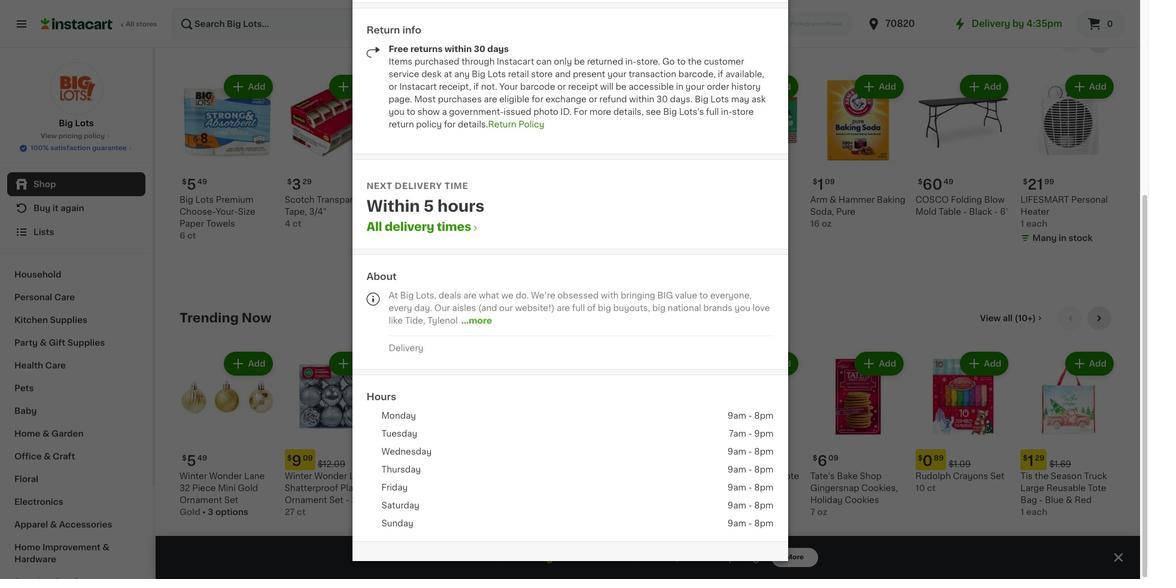 Task type: vqa. For each thing, say whether or not it's contained in the screenshot.
the rightmost Gal
no



Task type: describe. For each thing, give the bounding box(es) containing it.
big right see
[[663, 108, 677, 116]]

more inside items purchased through instacart can only be returned in-store. go to the customer service desk at any big lots retail store and present your transaction barcode, if available, or instacart receipt, if not. your barcode or receipt will be accessible in your order history page. most purchases are eligible for exchange or refund within 30 days. big lots may ask you to show a government-issued photo id. for more details, see big lots's full in-store return policy for details.
[[590, 108, 612, 116]]

$ 60 49
[[918, 178, 954, 191]]

1 inside fair isle reusable tote bag, large - red & white 1 each
[[705, 509, 709, 517]]

cookies,
[[862, 485, 898, 493]]

6 inside product group
[[818, 455, 828, 468]]

add inside get free delivery on next 3 orders • add $10.00 to qualify.
[[651, 553, 672, 563]]

49 for big lots premium choose-your-size paper towels
[[197, 178, 207, 185]]

tuesday
[[382, 430, 418, 438]]

1 vertical spatial oz
[[516, 246, 526, 254]]

pets link
[[7, 377, 145, 400]]

$3.09 element
[[705, 173, 801, 194]]

add for arm & hammer baking soda, pure
[[879, 83, 897, 91]]

- inside fair isle reusable tote bag, large - red & white 1 each
[[752, 485, 756, 493]]

1 inside lifesmart personal heater 1 each
[[1021, 220, 1025, 228]]

to right go
[[677, 57, 686, 66]]

times
[[437, 222, 471, 233]]

buy it again
[[34, 204, 84, 213]]

$ for tate's bake shop gingersnap cookies, holiday cookies
[[813, 455, 818, 462]]

saturday
[[382, 502, 420, 510]]

delivery for delivery by 4:35pm
[[972, 19, 1011, 28]]


[[471, 225, 480, 233]]


[[367, 293, 380, 306]]

barcode,
[[679, 70, 716, 78]]

0 horizontal spatial for
[[444, 120, 456, 129]]

0 vertical spatial within
[[445, 45, 472, 53]]

home improvement & hardware link
[[7, 536, 145, 571]]

blow
[[985, 196, 1005, 204]]

9am for saturday
[[728, 502, 747, 510]]

main content containing 5
[[156, 15, 1141, 580]]

5 for big lots premium choose-your-size paper towels
[[187, 178, 196, 191]]

office & craft link
[[7, 445, 145, 468]]

add button for rudolph crayons set
[[962, 353, 1008, 375]]

... more
[[461, 317, 492, 325]]

product group containing 0
[[916, 349, 1011, 495]]

0 inside the $ 0 89 $1.09 rudolph crayons set 10 ct
[[923, 455, 933, 468]]

details.
[[458, 120, 488, 129]]

2 vertical spatial gold
[[180, 508, 200, 517]]

1 horizontal spatial be
[[616, 83, 627, 91]]

add for fair isle reusable tote bag, large - red & white
[[774, 360, 791, 368]]

9am - 8pm for thursday
[[728, 466, 774, 474]]

winter wonder lane 32 piece mini gold ornament set gold • 3 options
[[180, 473, 265, 517]]

to inside at big lots, deals are what we do. we're obsessed with bringing big value to everyone, every day. our aisles (and our website!) are full of big buyouts, big national brands you love like tide, tylenol
[[700, 292, 708, 300]]

exchange
[[546, 95, 587, 104]]

receipt,
[[439, 83, 471, 91]]

1 item carousel region from the top
[[180, 29, 1117, 297]]

8pm for wednesday
[[755, 448, 774, 456]]

1 horizontal spatial in-
[[721, 108, 732, 116]]

choose-
[[180, 208, 216, 216]]

scotch transparent tape, 3/4" 4 ct
[[285, 196, 367, 228]]

buyouts,
[[613, 304, 650, 313]]

view pricing policy link
[[41, 132, 112, 141]]

$1.29 original price: $1.69 element for season
[[1021, 450, 1117, 471]]

8pm for monday
[[755, 412, 774, 420]]

lane for winter wonder lane bling snowflake ornaments - gold 4 ct
[[455, 473, 475, 481]]

season
[[1051, 473, 1082, 481]]

2 item carousel region from the top
[[180, 306, 1117, 536]]

free
[[389, 45, 409, 53]]

1 vertical spatial if
[[474, 83, 479, 91]]

09 for 6
[[829, 455, 839, 462]]

rolls
[[423, 220, 443, 228]]

are inside items purchased through instacart can only be returned in-store. go to the customer service desk at any big lots retail store and present your transaction barcode, if available, or instacart receipt, if not. your barcode or receipt will be accessible in your order history page. most purchases are eligible for exchange or refund within 30 days. big lots may ask you to show a government-issued photo id. for more details, see big lots's full in-store return policy for details.
[[484, 95, 497, 104]]

9am - 8pm for sunday
[[728, 520, 774, 528]]

qualify.
[[725, 553, 762, 563]]

winter inside $ 9 09 $12.09 winter wonder lane shatterproof plastic ornament set - silver 27 ct
[[285, 473, 312, 481]]

$0.89 original price: $1.09 element
[[916, 450, 1011, 471]]

add button for fair isle reusable tote bag, large - red & white
[[751, 353, 797, 375]]

1 horizontal spatial store
[[732, 108, 754, 116]]

0 horizontal spatial shop
[[34, 180, 56, 189]]

$ for cosco folding blow mold table - black - 6'
[[918, 178, 923, 185]]

$ inside $ 9 09 $12.09 winter wonder lane shatterproof plastic ornament set - silver 27 ct
[[287, 455, 292, 462]]

0 horizontal spatial personal
[[14, 293, 52, 302]]

lots up 'not.'
[[488, 70, 506, 78]]

9am for thursday
[[728, 466, 747, 474]]

fair
[[705, 473, 721, 481]]

website!)
[[515, 304, 555, 313]]

$ 5 49 for big lots 2-ply premium bath tissue double rolls
[[392, 178, 418, 191]]

reusable inside fair isle reusable tote bag, large - red & white 1 each
[[740, 473, 779, 481]]

product group containing 3
[[285, 72, 380, 230]]

0 vertical spatial in-
[[626, 57, 637, 66]]

(and
[[478, 304, 497, 313]]

1 vertical spatial more
[[469, 317, 492, 325]]

$ inside '$ 1 29'
[[1023, 455, 1028, 462]]

supplies inside 'link'
[[50, 316, 87, 325]]

policy inside items purchased through instacart can only be returned in-store. go to the customer service desk at any big lots retail store and present your transaction barcode, if available, or instacart receipt, if not. your barcode or receipt will be accessible in your order history page. most purchases are eligible for exchange or refund within 30 days. big lots may ask you to show a government-issued photo id. for more details, see big lots's full in-store return policy for details.
[[416, 120, 442, 129]]

office
[[14, 453, 42, 461]]

8pm for sunday
[[755, 520, 774, 528]]

8pm for thursday
[[755, 466, 774, 474]]

add button for big lots 2-ply premium bath tissue double rolls
[[436, 76, 482, 98]]

8pm for saturday
[[755, 502, 774, 510]]

& inside fair isle reusable tote bag, large - red & white 1 each
[[777, 485, 784, 493]]

lots's
[[679, 108, 704, 116]]

to up return
[[407, 108, 416, 116]]

home for home improvement & hardware
[[14, 544, 40, 552]]

(10+)
[[1015, 314, 1036, 322]]

wonder inside $ 9 09 $12.09 winter wonder lane shatterproof plastic ornament set - silver 27 ct
[[314, 473, 347, 481]]

lots down "order" at the top right of the page
[[711, 95, 729, 104]]

1 inside tis the season truck large reusable tote bag - blue & red 1 each
[[1021, 509, 1025, 517]]

home & garden link
[[7, 423, 145, 445]]

add for winter wonder lane shatterproof plastic ornament set - silver
[[353, 360, 371, 368]]

0 inside 0 button
[[1107, 20, 1113, 28]]

accessible
[[629, 83, 674, 91]]

$ 1 29
[[1023, 455, 1045, 468]]

lots for big lots 2-ply premium bath tissue double rolls 12 ct
[[406, 196, 424, 204]]

stores
[[136, 21, 157, 28]]

government-
[[449, 108, 504, 116]]

delivery by 4:35pm link
[[953, 17, 1063, 31]]

care for health care
[[45, 362, 66, 370]]

transaction
[[629, 70, 677, 78]]

craft
[[53, 453, 75, 461]]

big down through
[[472, 70, 486, 78]]

ct inside scotch transparent tape, 3/4" 4 ct
[[293, 220, 301, 228]]

3/4"
[[309, 208, 327, 216]]

red inside fair isle reusable tote bag, large - red & white 1 each
[[758, 485, 775, 493]]

may
[[731, 95, 750, 104]]

big lots link
[[50, 62, 103, 129]]

apparel & accessories link
[[7, 514, 145, 536]]

0 horizontal spatial 30
[[474, 45, 486, 53]]

shop link
[[7, 172, 145, 196]]

your-
[[216, 208, 238, 216]]

4 inside winter wonder lane bling snowflake ornaments - gold 4 ct
[[390, 509, 396, 517]]

ct inside winter wonder lane bling snowflake ornaments - gold 4 ct
[[398, 509, 407, 517]]

liquid
[[551, 222, 577, 230]]

care for personal care
[[54, 293, 75, 302]]

lifesmart personal heater 1 each
[[1021, 196, 1108, 228]]

0 horizontal spatial instacart
[[400, 83, 437, 91]]

we're
[[531, 292, 556, 300]]

big up lots's
[[695, 95, 709, 104]]

• inside the winter wonder lane 32 piece mini gold ornament set gold • 3 options
[[202, 508, 206, 517]]

baby link
[[7, 400, 145, 423]]

by
[[1013, 19, 1025, 28]]

electronics
[[14, 498, 63, 507]]

1 up arm
[[818, 178, 824, 191]]

add for lifesmart personal heater
[[1090, 83, 1107, 91]]

large inside tis the season truck large reusable tote bag - blue & red 1 each
[[1021, 485, 1045, 493]]

of
[[587, 304, 596, 313]]

product group containing 9
[[285, 349, 380, 519]]

0 horizontal spatial are
[[464, 292, 477, 300]]

9am - 8pm for monday
[[728, 412, 774, 420]]

$ for lifesmart personal heater
[[1023, 178, 1028, 185]]

1 big from the left
[[598, 304, 611, 313]]

shop inside tate's bake shop gingersnap cookies, holiday cookies 7 oz
[[860, 473, 882, 481]]

0 vertical spatial be
[[574, 57, 585, 66]]

$ 1 09
[[813, 178, 835, 191]]

2 horizontal spatial or
[[589, 95, 598, 104]]

deals
[[439, 292, 461, 300]]

10
[[916, 485, 925, 493]]

like
[[389, 317, 403, 325]]

a
[[442, 108, 447, 116]]

the inside items purchased through instacart can only be returned in-store. go to the customer service desk at any big lots retail store and present your transaction barcode, if available, or instacart receipt, if not. your barcode or receipt will be accessible in your order history page. most purchases are eligible for exchange or refund within 30 days. big lots may ask you to show a government-issued photo id. for more details, see big lots's full in-store return policy for details.
[[688, 57, 702, 66]]

3 inside the winter wonder lane 32 piece mini gold ornament set gold • 3 options
[[208, 508, 213, 517]]

free
[[486, 553, 507, 563]]

all for stores
[[126, 21, 134, 28]]

$ 9 09 $12.09 winter wonder lane shatterproof plastic ornament set - silver 27 ct
[[285, 455, 375, 517]]

party
[[14, 339, 38, 347]]

delivery for time
[[395, 182, 442, 190]]

ultra
[[521, 210, 541, 218]]

soda,
[[811, 208, 834, 216]]

treatment tracker modal dialog
[[156, 536, 1141, 580]]

1 horizontal spatial for
[[532, 95, 544, 104]]

0 vertical spatial store
[[531, 70, 553, 78]]

days.
[[670, 95, 693, 104]]

add button for tate's bake shop gingersnap cookies, holiday cookies
[[856, 353, 903, 375]]

lane for winter wonder lane 32 piece mini gold ornament set gold • 3 options
[[244, 473, 265, 481]]

see
[[646, 108, 661, 116]]

policy inside view pricing policy link
[[84, 133, 105, 139]]

$ for winter wonder lane 32 piece mini gold ornament set
[[182, 455, 187, 462]]

returns
[[411, 45, 443, 53]]

original
[[542, 234, 575, 242]]

many
[[1033, 234, 1057, 242]]

5 left ply
[[424, 199, 434, 214]]

apparel & accessories
[[14, 521, 112, 529]]

3 inside get free delivery on next 3 orders • add $10.00 to qualify.
[[598, 553, 605, 563]]

wednesday
[[382, 448, 432, 456]]

6'
[[1001, 208, 1008, 216]]

paper
[[180, 220, 204, 228]]

scotch
[[285, 196, 315, 204]]

info
[[403, 25, 422, 35]]

full inside at big lots, deals are what we do. we're obsessed with bringing big value to everyone, every day. our aisles (and our website!) are full of big buyouts, big national brands you love like tide, tylenol
[[572, 304, 585, 313]]

the inside tis the season truck large reusable tote bag - blue & red 1 each
[[1035, 473, 1049, 481]]

9am - 8pm for friday
[[728, 484, 774, 492]]

add button for lifesmart personal heater
[[1067, 76, 1113, 98]]

add button for cosco folding blow mold table - black - 6'
[[962, 76, 1008, 98]]

return info
[[367, 25, 422, 35]]

& inside the arm & hammer baking soda, pure 16 oz
[[830, 196, 837, 204]]

premium inside big lots premium choose-your-size paper towels 6 ct
[[216, 196, 254, 204]]

ornament inside $ 9 09 $12.09 winter wonder lane shatterproof plastic ornament set - silver 27 ct
[[285, 497, 327, 505]]

1 up tis
[[1028, 455, 1034, 468]]

table
[[939, 208, 962, 216]]

ct inside "big lots 2-ply premium bath tissue double rolls 12 ct"
[[401, 232, 410, 240]]

thursday
[[382, 466, 421, 474]]

$1.09
[[949, 461, 971, 469]]

satisfaction
[[50, 145, 91, 151]]

in inside product group
[[1059, 234, 1067, 242]]

1 horizontal spatial gold
[[238, 485, 258, 493]]

$1.69 for reusable
[[734, 461, 756, 469]]

& inside "home improvement & hardware"
[[103, 544, 110, 552]]

bath
[[430, 208, 449, 216]]

lots for big lots premium choose-your-size paper towels 6 ct
[[195, 196, 214, 204]]

dawn
[[495, 210, 519, 218]]

add for cosco folding blow mold table - black - 6'
[[984, 83, 1002, 91]]

tissue
[[451, 208, 479, 216]]

big inside "big lots 2-ply premium bath tissue double rolls 12 ct"
[[390, 196, 404, 204]]

...
[[461, 317, 469, 325]]

home for home & garden
[[14, 430, 40, 438]]

- inside winter wonder lane bling snowflake ornaments - gold 4 ct
[[439, 497, 443, 505]]

9am for wednesday
[[728, 448, 747, 456]]

within 5 hours
[[367, 199, 485, 214]]

• inside get free delivery on next 3 orders • add $10.00 to qualify.
[[645, 553, 649, 563]]

return for return info
[[367, 25, 400, 35]]

49 for big lots 2-ply premium bath tissue double rolls
[[408, 178, 418, 185]]

09 for 1
[[825, 178, 835, 185]]

each inside lifesmart personal heater 1 each
[[1027, 220, 1048, 228]]

guarantee
[[92, 145, 127, 151]]

$ for big lots premium choose-your-size paper towels
[[182, 178, 187, 185]]

in inside items purchased through instacart can only be returned in-store. go to the customer service desk at any big lots retail store and present your transaction barcode, if available, or instacart receipt, if not. your barcode or receipt will be accessible in your order history page. most purchases are eligible for exchange or refund within 30 days. big lots may ask you to show a government-issued photo id. for more details, see big lots's full in-store return policy for details.
[[676, 83, 684, 91]]

28
[[495, 246, 506, 254]]

lots,
[[416, 292, 437, 300]]

get free delivery on next 3 orders • add $10.00 to qualify.
[[463, 553, 762, 563]]

arm
[[811, 196, 828, 204]]

gold inside winter wonder lane bling snowflake ornaments - gold 4 ct
[[445, 497, 465, 505]]

9pm
[[755, 430, 774, 438]]

return policy link
[[488, 120, 545, 129]]

add button for winter wonder lane 32 piece mini gold ornament set
[[225, 353, 272, 375]]

9am for sunday
[[728, 520, 747, 528]]

big inside at big lots, deals are what we do. we're obsessed with bringing big value to everyone, every day. our aisles (and our website!) are full of big buyouts, big national brands you love like tide, tylenol
[[400, 292, 414, 300]]

1 vertical spatial supplies
[[67, 339, 105, 347]]



Task type: locate. For each thing, give the bounding box(es) containing it.
wonder up mini
[[209, 473, 242, 481]]

ct inside big lots premium choose-your-size paper towels 6 ct
[[187, 231, 196, 240]]

large up bag
[[1021, 485, 1045, 493]]

2 8pm from the top
[[755, 448, 774, 456]]

8pm up 9pm on the right of the page
[[755, 412, 774, 420]]

0 vertical spatial for
[[532, 95, 544, 104]]

1 down 'heater'
[[1021, 220, 1025, 228]]

$9.09 original price: $12.09 element
[[285, 450, 380, 471]]

1 $1.29 original price: $1.69 element from the left
[[705, 450, 801, 471]]

- inside $ 9 09 $12.09 winter wonder lane shatterproof plastic ornament set - silver 27 ct
[[346, 497, 349, 505]]

2 9am from the top
[[728, 448, 747, 456]]

$1.29 original price: $1.69 element containing $1.69
[[705, 450, 801, 471]]

1 horizontal spatial your
[[686, 83, 705, 91]]

$ left 89
[[918, 455, 923, 462]]

2 lane from the left
[[349, 473, 370, 481]]

lots inside big lots premium choose-your-size paper towels 6 ct
[[195, 196, 214, 204]]

wonder inside the winter wonder lane 32 piece mini gold ornament set gold • 3 options
[[209, 473, 242, 481]]

delivery down tide, at left
[[389, 344, 424, 353]]

product group containing 6
[[811, 349, 906, 519]]

photo
[[534, 108, 559, 116]]

items
[[389, 57, 413, 66]]

buy
[[34, 204, 51, 213]]

policy
[[519, 120, 545, 129]]

3 lane from the left
[[455, 473, 475, 481]]

lists
[[34, 228, 54, 236]]

49
[[197, 178, 207, 185], [408, 178, 418, 185], [944, 178, 954, 185], [197, 455, 207, 462], [408, 455, 418, 462]]

add button for big lots premium choose-your-size paper towels
[[225, 76, 272, 98]]

1 horizontal spatial lane
[[349, 473, 370, 481]]

$ for big lots 2-ply premium bath tissue double rolls
[[392, 178, 397, 185]]

transparent
[[317, 196, 367, 204]]

1 horizontal spatial instacart
[[497, 57, 534, 66]]

0 horizontal spatial store
[[531, 70, 553, 78]]

09 inside $ 1 09
[[825, 178, 835, 185]]

shop up cookies, at the right bottom of the page
[[860, 473, 882, 481]]

$1.29 original price: $1.69 element for reusable
[[705, 450, 801, 471]]

at big lots, deals are what we do. we're obsessed with bringing big value to everyone, every day. our aisles (and our website!) are full of big buyouts, big national brands you love like tide, tylenol
[[389, 292, 770, 325]]

main content
[[156, 15, 1141, 580]]

home inside "home improvement & hardware"
[[14, 544, 40, 552]]

1 vertical spatial you
[[735, 304, 751, 313]]

wonder for mini
[[209, 473, 242, 481]]

09 right 9
[[303, 455, 313, 462]]

2 wonder from the left
[[314, 473, 347, 481]]

5 9am from the top
[[728, 502, 747, 510]]

0 horizontal spatial winter
[[180, 473, 207, 481]]

0 vertical spatial your
[[608, 70, 627, 78]]

29 for 1
[[1035, 455, 1045, 462]]

0 vertical spatial supplies
[[50, 316, 87, 325]]

$ 0 89 $1.09 rudolph crayons set 10 ct
[[916, 455, 1005, 493]]

1 horizontal spatial delivery
[[972, 19, 1011, 28]]

add for winter wonder lane 32 piece mini gold ornament set
[[248, 360, 266, 368]]

0 vertical spatial premium
[[216, 196, 254, 204]]

store down may
[[732, 108, 754, 116]]

2 $1.29 original price: $1.69 element from the left
[[1021, 450, 1117, 471]]

apparel
[[14, 521, 48, 529]]

1 horizontal spatial 29
[[720, 455, 729, 462]]

stock
[[1069, 234, 1093, 242]]

ornament inside the winter wonder lane 32 piece mini gold ornament set gold • 3 options
[[180, 497, 222, 505]]

to inside get free delivery on next 3 orders • add $10.00 to qualify.
[[712, 553, 722, 563]]

2 winter from the left
[[285, 473, 312, 481]]

-
[[964, 208, 967, 216], [995, 208, 998, 216], [749, 412, 752, 420], [749, 430, 752, 438], [749, 448, 752, 456], [749, 466, 752, 474], [749, 484, 752, 492], [752, 485, 756, 493], [346, 497, 349, 505], [439, 497, 443, 505], [1040, 497, 1043, 505], [749, 502, 752, 510], [749, 520, 752, 528]]

2 big from the left
[[653, 304, 666, 313]]

0 horizontal spatial or
[[389, 83, 397, 91]]

1 large from the left
[[726, 485, 750, 493]]

or down receipt
[[589, 95, 598, 104]]

options
[[216, 508, 248, 517]]

premium inside "big lots 2-ply premium bath tissue double rolls 12 ct"
[[390, 208, 428, 216]]

09 up 'tate's'
[[829, 455, 839, 462]]

all left stores
[[126, 21, 134, 28]]

winter inside the winter wonder lane 32 piece mini gold ornament set gold • 3 options
[[180, 473, 207, 481]]

at
[[444, 70, 452, 78]]

your up will
[[608, 70, 627, 78]]

3 winter from the left
[[390, 473, 417, 481]]

1 down bag
[[1021, 509, 1025, 517]]

each down 'heater'
[[1027, 220, 1048, 228]]

all
[[1003, 314, 1013, 322]]

49 up within 5 hours
[[408, 178, 418, 185]]

1 down white
[[705, 509, 709, 517]]

30 inside items purchased through instacart can only be returned in-store. go to the customer service desk at any big lots retail store and present your transaction barcode, if available, or instacart receipt, if not. your barcode or receipt will be accessible in your order history page. most purchases are eligible for exchange or refund within 30 days. big lots may ask you to show a government-issued photo id. for more details, see big lots's full in-store return policy for details.
[[657, 95, 668, 104]]

1 horizontal spatial red
[[1075, 497, 1092, 505]]

go
[[663, 57, 675, 66]]

0 horizontal spatial 3
[[208, 508, 213, 517]]

2 home from the top
[[14, 544, 40, 552]]

add button for scotch transparent tape, 3/4"
[[331, 76, 377, 98]]

1 horizontal spatial $1.69
[[1050, 461, 1072, 469]]

monday
[[382, 412, 416, 420]]

0 vertical spatial 0
[[1107, 20, 1113, 28]]

1 horizontal spatial personal
[[1072, 196, 1108, 204]]

full inside items purchased through instacart can only be returned in-store. go to the customer service desk at any big lots retail store and present your transaction barcode, if available, or instacart receipt, if not. your barcode or receipt will be accessible in your order history page. most purchases are eligible for exchange or refund within 30 days. big lots may ask you to show a government-issued photo id. for more details, see big lots's full in-store return policy for details.
[[706, 108, 719, 116]]

large inside fair isle reusable tote bag, large - red & white 1 each
[[726, 485, 750, 493]]

add for big lots 2-ply premium bath tissue double rolls
[[458, 83, 476, 91]]

9am - 8pm for wednesday
[[728, 448, 774, 456]]

product group containing 21
[[1021, 72, 1117, 246]]

$12.09
[[318, 461, 346, 469]]

0 horizontal spatial in-
[[626, 57, 637, 66]]

best
[[180, 35, 210, 47]]

return policy
[[488, 120, 545, 129]]

tote left 'tate's'
[[781, 473, 800, 481]]

tate's
[[811, 473, 835, 481]]

many in stock
[[1033, 234, 1093, 242]]

lots inside "big lots 2-ply premium bath tissue double rolls 12 ct"
[[406, 196, 424, 204]]

add for scotch transparent tape, 3/4"
[[353, 83, 371, 91]]

red down 'truck'
[[1075, 497, 1092, 505]]

tate's bake shop gingersnap cookies, holiday cookies 7 oz
[[811, 473, 898, 517]]

2 horizontal spatial wonder
[[420, 473, 453, 481]]

set inside the $ 0 89 $1.09 rudolph crayons set 10 ct
[[991, 473, 1005, 481]]

3 wonder from the left
[[420, 473, 453, 481]]

each down bag
[[1027, 509, 1048, 517]]

1 horizontal spatial 30
[[657, 95, 668, 104]]

set inside $ 9 09 $12.09 winter wonder lane shatterproof plastic ornament set - silver 27 ct
[[329, 497, 344, 505]]

8pm right isle
[[755, 466, 774, 474]]

1 horizontal spatial you
[[735, 304, 751, 313]]

1 horizontal spatial full
[[706, 108, 719, 116]]

49 for cosco folding blow mold table - black - 6'
[[944, 178, 954, 185]]

3 8pm from the top
[[755, 466, 774, 474]]

0 horizontal spatial 29
[[303, 178, 312, 185]]

big inside 'link'
[[59, 119, 73, 128]]

$ inside "$ 60 49"
[[918, 178, 923, 185]]

0 vertical spatial all
[[126, 21, 134, 28]]

ct down tape,
[[293, 220, 301, 228]]

6 inside big lots premium choose-your-size paper towels 6 ct
[[180, 231, 185, 240]]

$ inside the $ 0 89 $1.09 rudolph crayons set 10 ct
[[918, 455, 923, 462]]

$ inside $ 1 09
[[813, 178, 818, 185]]

29 up isle
[[720, 455, 729, 462]]

2 vertical spatial delivery
[[510, 553, 553, 563]]

1 horizontal spatial within
[[629, 95, 655, 104]]

29 up tis the season truck large reusable tote bag - blue & red 1 each
[[1035, 455, 1045, 462]]

3 9am from the top
[[728, 466, 747, 474]]

1 horizontal spatial winter
[[285, 473, 312, 481]]

are down 'not.'
[[484, 95, 497, 104]]

tote down 'truck'
[[1088, 485, 1107, 493]]

bling
[[390, 485, 411, 493]]

1 winter from the left
[[180, 473, 207, 481]]

gold down 32 at left
[[180, 508, 200, 517]]

ct inside the $ 0 89 $1.09 rudolph crayons set 10 ct
[[927, 485, 936, 493]]

0 vertical spatial 3
[[292, 178, 301, 191]]

1 horizontal spatial or
[[558, 83, 566, 91]]

0 vertical spatial you
[[389, 108, 405, 116]]

wonder for ornaments
[[420, 473, 453, 481]]

delivery
[[972, 19, 1011, 28], [389, 344, 424, 353]]

49 inside "$ 60 49"
[[944, 178, 954, 185]]

8pm for friday
[[755, 484, 774, 492]]

you inside at big lots, deals are what we do. we're obsessed with bringing big value to everyone, every day. our aisles (and our website!) are full of big buyouts, big national brands you love like tide, tylenol
[[735, 304, 751, 313]]

6 9am from the top
[[728, 520, 747, 528]]

delivery for times
[[385, 222, 434, 233]]

• right orders
[[645, 553, 649, 563]]

big lots 2-ply premium bath tissue double rolls 12 ct
[[390, 196, 479, 240]]

$1.29 original price: $1.69 element
[[705, 450, 801, 471], [1021, 450, 1117, 471]]

ct inside $ 9 09 $12.09 winter wonder lane shatterproof plastic ornament set - silver 27 ct
[[297, 509, 306, 517]]

1 vertical spatial 6
[[818, 455, 828, 468]]

home up office
[[14, 430, 40, 438]]

within inside items purchased through instacart can only be returned in-store. go to the customer service desk at any big lots retail store and present your transaction barcode, if available, or instacart receipt, if not. your barcode or receipt will be accessible in your order history page. most purchases are eligible for exchange or refund within 30 days. big lots may ask you to show a government-issued photo id. for more details, see big lots's full in-store return policy for details.
[[629, 95, 655, 104]]

0 horizontal spatial 4
[[285, 220, 291, 228]]

6 down paper
[[180, 231, 185, 240]]

return down "issued"
[[488, 120, 517, 129]]

id.
[[561, 108, 572, 116]]

49 for winter wonder lane bling snowflake ornaments - gold
[[408, 455, 418, 462]]

delivery inside get free delivery on next 3 orders • add $10.00 to qualify.
[[510, 553, 553, 563]]

$ up 'cosco'
[[918, 178, 923, 185]]

$ 5 49 for big lots premium choose-your-size paper towels
[[182, 178, 207, 191]]

kitchen
[[14, 316, 48, 325]]

2 horizontal spatial set
[[991, 473, 1005, 481]]

• down piece
[[202, 508, 206, 517]]

6 8pm from the top
[[755, 520, 774, 528]]

4 9am - 8pm from the top
[[728, 484, 774, 492]]

party & gift supplies
[[14, 339, 105, 347]]

personal
[[1072, 196, 1108, 204], [14, 293, 52, 302]]

if left 'not.'
[[474, 83, 479, 91]]

you down everyone,
[[735, 304, 751, 313]]

you down page.
[[389, 108, 405, 116]]

tote
[[781, 473, 800, 481], [1088, 485, 1107, 493]]

1 vertical spatial 4
[[390, 509, 396, 517]]

to right value
[[700, 292, 708, 300]]

None search field
[[171, 7, 670, 41]]

29 inside $ 3 29
[[303, 178, 312, 185]]

$1.29 original price: $1.69 element containing 1
[[1021, 450, 1117, 471]]

2 large from the left
[[1021, 485, 1045, 493]]

winter inside winter wonder lane bling snowflake ornaments - gold 4 ct
[[390, 473, 417, 481]]

1 horizontal spatial ornament
[[285, 497, 327, 505]]

delivery for delivery
[[389, 344, 424, 353]]

within down "accessible"
[[629, 95, 655, 104]]

return for return policy
[[488, 120, 517, 129]]

next
[[367, 182, 393, 190]]

16
[[811, 220, 820, 228]]

tis
[[1021, 473, 1033, 481]]

item carousel region
[[180, 29, 1117, 297], [180, 306, 1117, 536]]

personal inside lifesmart personal heater 1 each
[[1072, 196, 1108, 204]]

it
[[53, 204, 58, 213]]

7am
[[729, 430, 747, 438]]

winter
[[180, 473, 207, 481], [285, 473, 312, 481], [390, 473, 417, 481]]

1 vertical spatial 3
[[208, 508, 213, 517]]

each inside tis the season truck large reusable tote bag - blue & red 1 each
[[1027, 509, 1048, 517]]

ct right 27
[[297, 509, 306, 517]]

more down refund
[[590, 108, 612, 116]]

49 for winter wonder lane 32 piece mini gold ornament set
[[197, 455, 207, 462]]

add button for arm & hammer baking soda, pure
[[856, 76, 903, 98]]

0 horizontal spatial you
[[389, 108, 405, 116]]

2 horizontal spatial 29
[[1035, 455, 1045, 462]]

bringing
[[621, 292, 656, 300]]

09 inside $ 9 09 $12.09 winter wonder lane shatterproof plastic ornament set - silver 27 ct
[[303, 455, 313, 462]]

1 vertical spatial tote
[[1088, 485, 1107, 493]]

big down the next in the top of the page
[[390, 196, 404, 204]]

0 horizontal spatial big
[[598, 304, 611, 313]]

0 horizontal spatial gold
[[180, 508, 200, 517]]

3
[[292, 178, 301, 191], [208, 508, 213, 517], [598, 553, 605, 563]]

within
[[367, 199, 420, 214]]

lifesmart
[[1021, 196, 1070, 204]]

your down barcode, at the right
[[686, 83, 705, 91]]

reusable inside tis the season truck large reusable tote bag - blue & red 1 each
[[1047, 485, 1086, 493]]

cosco
[[916, 196, 949, 204]]

oz inside the arm & hammer baking soda, pure 16 oz
[[822, 220, 832, 228]]

09 for 9
[[303, 455, 313, 462]]

set inside the winter wonder lane 32 piece mini gold ornament set gold • 3 options
[[224, 497, 238, 505]]

ply
[[435, 196, 448, 204]]

tote inside fair isle reusable tote bag, large - red & white 1 each
[[781, 473, 800, 481]]

8pm down 9pm on the right of the page
[[755, 448, 774, 456]]

0 horizontal spatial return
[[367, 25, 400, 35]]

0 horizontal spatial within
[[445, 45, 472, 53]]

30 up see
[[657, 95, 668, 104]]

$ 5 49 for winter wonder lane 32 piece mini gold ornament set
[[182, 455, 207, 468]]

in up days.
[[676, 83, 684, 91]]

tide,
[[405, 317, 425, 325]]

1 $1.69 from the left
[[734, 461, 756, 469]]

0 vertical spatial if
[[718, 70, 724, 78]]

to right $10.00
[[712, 553, 722, 563]]

- inside tis the season truck large reusable tote bag - blue & red 1 each
[[1040, 497, 1043, 505]]

5 for winter wonder lane 32 piece mini gold ornament set
[[187, 455, 196, 468]]

view left all
[[980, 314, 1001, 322]]

49 up piece
[[197, 455, 207, 462]]

5 right the next in the top of the page
[[397, 178, 407, 191]]

add for tate's bake shop gingersnap cookies, holiday cookies
[[879, 360, 897, 368]]

view for view pricing policy
[[41, 133, 57, 139]]

1 vertical spatial delivery
[[389, 344, 424, 353]]

lists link
[[7, 220, 145, 244]]

store
[[531, 70, 553, 78], [732, 108, 754, 116]]

3 up scotch
[[292, 178, 301, 191]]

instacart up most
[[400, 83, 437, 91]]

wonder
[[209, 473, 242, 481], [314, 473, 347, 481], [420, 473, 453, 481]]

baking
[[877, 196, 906, 204]]

national
[[668, 304, 701, 313]]

delivery up 2-
[[395, 182, 442, 190]]

each inside fair isle reusable tote bag, large - red & white 1 each
[[711, 509, 732, 517]]

for
[[574, 108, 588, 116]]

0 horizontal spatial premium
[[216, 196, 254, 204]]

care
[[54, 293, 75, 302], [45, 362, 66, 370]]

1 horizontal spatial all
[[367, 222, 382, 233]]

0 vertical spatial home
[[14, 430, 40, 438]]

wonder inside winter wonder lane bling snowflake ornaments - gold 4 ct
[[420, 473, 453, 481]]

time
[[445, 182, 468, 190]]

1 vertical spatial be
[[616, 83, 627, 91]]

lots down next delivery time
[[406, 196, 424, 204]]

1 horizontal spatial if
[[718, 70, 724, 78]]

$ 5 49 up within
[[392, 178, 418, 191]]

$ 5 49 up choose-
[[182, 178, 207, 191]]

tote inside tis the season truck large reusable tote bag - blue & red 1 each
[[1088, 485, 1107, 493]]

5 for winter wonder lane bling snowflake ornaments - gold
[[397, 455, 407, 468]]

personal care link
[[7, 286, 145, 309]]

1 lane from the left
[[244, 473, 265, 481]]

care down gift
[[45, 362, 66, 370]]

1 horizontal spatial tote
[[1088, 485, 1107, 493]]

receipt
[[568, 83, 598, 91]]

8pm right white
[[755, 502, 774, 510]]

lane inside winter wonder lane bling snowflake ornaments - gold 4 ct
[[455, 473, 475, 481]]

2 horizontal spatial gold
[[445, 497, 465, 505]]

$1.69 up isle
[[734, 461, 756, 469]]

are up aisles
[[464, 292, 477, 300]]

product group
[[180, 72, 275, 242], [285, 72, 380, 230], [390, 72, 486, 242], [495, 72, 591, 292], [600, 72, 696, 230], [705, 72, 801, 230], [811, 72, 906, 230], [916, 72, 1011, 218], [1021, 72, 1117, 246], [180, 349, 275, 519], [285, 349, 380, 519], [390, 349, 486, 519], [495, 349, 591, 507], [600, 349, 696, 519], [705, 349, 801, 519], [811, 349, 906, 519], [916, 349, 1011, 495], [1021, 349, 1117, 519]]

5 for big lots 2-ply premium bath tissue double rolls
[[397, 178, 407, 191]]

hammer
[[839, 196, 875, 204]]

1 vertical spatial the
[[1035, 473, 1049, 481]]

100%
[[31, 145, 49, 151]]

black
[[970, 208, 993, 216]]

lane up options
[[244, 473, 265, 481]]

red inside tis the season truck large reusable tote bag - blue & red 1 each
[[1075, 497, 1092, 505]]

more down (and
[[469, 317, 492, 325]]

are down obsessed
[[557, 304, 570, 313]]

1 vertical spatial in
[[1059, 234, 1067, 242]]

3 inside product group
[[292, 178, 301, 191]]

brands
[[704, 304, 733, 313]]

09 inside $ 6 09
[[829, 455, 839, 462]]

oz right fl
[[516, 246, 526, 254]]

1 ornament from the left
[[180, 497, 222, 505]]

5 up bling
[[397, 455, 407, 468]]

add for tis the season truck large reusable tote bag - blue & red
[[1090, 360, 1107, 368]]

30 up through
[[474, 45, 486, 53]]

0 horizontal spatial large
[[726, 485, 750, 493]]

lots inside 'link'
[[75, 119, 94, 128]]

9am for monday
[[728, 412, 747, 420]]

for down barcode
[[532, 95, 544, 104]]

0 horizontal spatial if
[[474, 83, 479, 91]]

2 horizontal spatial winter
[[390, 473, 417, 481]]

1 9am from the top
[[728, 412, 747, 420]]

present
[[573, 70, 606, 78]]

2 ornament from the left
[[285, 497, 327, 505]]

0 horizontal spatial ornament
[[180, 497, 222, 505]]

9am - 8pm for saturday
[[728, 502, 774, 510]]

& inside tis the season truck large reusable tote bag - blue & red 1 each
[[1066, 497, 1073, 505]]

trending
[[180, 312, 239, 324]]

be up present
[[574, 57, 585, 66]]

$ up choose-
[[182, 178, 187, 185]]

1 horizontal spatial $1.29 original price: $1.69 element
[[1021, 450, 1117, 471]]

$1.29 original price: $1.69 element up season
[[1021, 450, 1117, 471]]

premium up 'your-'
[[216, 196, 254, 204]]

$ for scotch transparent tape, 3/4"
[[287, 178, 292, 185]]

what
[[479, 292, 499, 300]]

1 wonder from the left
[[209, 473, 242, 481]]

large
[[726, 485, 750, 493], [1021, 485, 1045, 493]]

$ up 32 at left
[[182, 455, 187, 462]]

1 horizontal spatial return
[[488, 120, 517, 129]]

$ for winter wonder lane bling snowflake ornaments - gold
[[392, 455, 397, 462]]

1 vertical spatial personal
[[14, 293, 52, 302]]

love
[[753, 304, 770, 313]]

winter for 32
[[180, 473, 207, 481]]

1 vertical spatial policy
[[84, 133, 105, 139]]

add button for winter wonder lane shatterproof plastic ornament set - silver
[[331, 353, 377, 375]]

1 vertical spatial 0
[[923, 455, 933, 468]]

set
[[991, 473, 1005, 481], [224, 497, 238, 505], [329, 497, 344, 505]]

instacart logo image
[[41, 17, 113, 31]]

3 9am - 8pm from the top
[[728, 466, 774, 474]]

1 vertical spatial full
[[572, 304, 585, 313]]

0 vertical spatial in
[[676, 83, 684, 91]]

return up free
[[367, 25, 400, 35]]

product group containing 60
[[916, 72, 1011, 218]]

1 horizontal spatial view
[[980, 314, 1001, 322]]

$ left 99
[[1023, 178, 1028, 185]]

fl
[[508, 246, 514, 254]]

return
[[389, 120, 414, 129]]

shop up buy
[[34, 180, 56, 189]]

1 vertical spatial store
[[732, 108, 754, 116]]

ornaments
[[390, 497, 437, 505]]

5 8pm from the top
[[755, 502, 774, 510]]

$ up 'tate's'
[[813, 455, 818, 462]]

0 horizontal spatial 6
[[180, 231, 185, 240]]

0 vertical spatial tote
[[781, 473, 800, 481]]

big inside big lots premium choose-your-size paper towels 6 ct
[[180, 196, 193, 204]]

sponsored badge image
[[495, 282, 531, 289]]

0 horizontal spatial your
[[608, 70, 627, 78]]

party & gift supplies link
[[7, 332, 145, 354]]

pets
[[14, 384, 34, 393]]

oz inside tate's bake shop gingersnap cookies, holiday cookies 7 oz
[[818, 508, 828, 517]]

0 vertical spatial are
[[484, 95, 497, 104]]

ask
[[752, 95, 766, 104]]

1 9am - 8pm from the top
[[728, 412, 774, 420]]

$1.69
[[734, 461, 756, 469], [1050, 461, 1072, 469]]

big lots logo image
[[50, 62, 103, 115]]

delivery down within 5 hours
[[385, 222, 434, 233]]

blue
[[1045, 497, 1064, 505]]

4 inside scotch transparent tape, 3/4" 4 ct
[[285, 220, 291, 228]]

6 9am - 8pm from the top
[[728, 520, 774, 528]]

ct down paper
[[187, 231, 196, 240]]

0 vertical spatial 30
[[474, 45, 486, 53]]

1 home from the top
[[14, 430, 40, 438]]

winter for bling
[[390, 473, 417, 481]]

$ 21 99
[[1023, 178, 1055, 191]]

2 9am - 8pm from the top
[[728, 448, 774, 456]]

1 horizontal spatial are
[[484, 95, 497, 104]]

gold right mini
[[238, 485, 258, 493]]

any
[[454, 70, 470, 78]]

8pm right bag,
[[755, 484, 774, 492]]

2 vertical spatial are
[[557, 304, 570, 313]]

view for view all (10+)
[[980, 314, 1001, 322]]

details,
[[614, 108, 644, 116]]

view inside 'popup button'
[[980, 314, 1001, 322]]

$ 5 49 for winter wonder lane bling snowflake ornaments - gold
[[392, 455, 418, 468]]

$1.69 up season
[[1050, 461, 1072, 469]]

personal up stock
[[1072, 196, 1108, 204]]

$ inside $ 6 09
[[813, 455, 818, 462]]

2 $1.69 from the left
[[1050, 461, 1072, 469]]

add button for tis the season truck large reusable tote bag - blue & red
[[1067, 353, 1113, 375]]

4 8pm from the top
[[755, 484, 774, 492]]

care down household link
[[54, 293, 75, 302]]

70820
[[886, 19, 915, 28]]

1 horizontal spatial set
[[329, 497, 344, 505]]

$ for arm & hammer baking soda, pure
[[813, 178, 818, 185]]

set right crayons
[[991, 473, 1005, 481]]

all left 12
[[367, 222, 382, 233]]

$ inside $ 21 99
[[1023, 178, 1028, 185]]

9am for friday
[[728, 484, 747, 492]]

ct right 10 in the right of the page
[[927, 485, 936, 493]]

1 vertical spatial care
[[45, 362, 66, 370]]

big right of
[[598, 304, 611, 313]]

1 vertical spatial within
[[629, 95, 655, 104]]

set down plastic
[[329, 497, 344, 505]]

4 up sunday
[[390, 509, 396, 517]]

1 vertical spatial reusable
[[1047, 485, 1086, 493]]

big up pricing
[[59, 119, 73, 128]]

1 vertical spatial return
[[488, 120, 517, 129]]

49 up thursday
[[408, 455, 418, 462]]

0 vertical spatial shop
[[34, 180, 56, 189]]

pure
[[837, 208, 856, 216]]

1 horizontal spatial 6
[[818, 455, 828, 468]]

accessories
[[59, 521, 112, 529]]

lots for big lots
[[75, 119, 94, 128]]

$ 5 49 up bling
[[392, 455, 418, 468]]

all inside all delivery times 
[[367, 222, 382, 233]]

$ inside $ 3 29
[[287, 178, 292, 185]]

4 9am from the top
[[728, 484, 747, 492]]

lane inside $ 9 09 $12.09 winter wonder lane shatterproof plastic ornament set - silver 27 ct
[[349, 473, 370, 481]]

purchased
[[415, 57, 460, 66]]

0 vertical spatial full
[[706, 108, 719, 116]]

purchases
[[438, 95, 482, 104]]

0 horizontal spatial red
[[758, 485, 775, 493]]

0 vertical spatial view
[[41, 133, 57, 139]]

2 horizontal spatial are
[[557, 304, 570, 313]]

delivery inside all delivery times 
[[385, 222, 434, 233]]

scent
[[495, 246, 520, 254]]

within up through
[[445, 45, 472, 53]]

0 horizontal spatial lane
[[244, 473, 265, 481]]

free returns within 30 days
[[389, 45, 509, 53]]

winter up bling
[[390, 473, 417, 481]]

add for big lots premium choose-your-size paper towels
[[248, 83, 266, 91]]

all for delivery
[[367, 222, 382, 233]]

1 8pm from the top
[[755, 412, 774, 420]]

add for rudolph crayons set
[[984, 360, 1002, 368]]

you inside items purchased through instacart can only be returned in-store. go to the customer service desk at any big lots retail store and present your transaction barcode, if available, or instacart receipt, if not. your barcode or receipt will be accessible in your order history page. most purchases are eligible for exchange or refund within 30 days. big lots may ask you to show a government-issued photo id. for more details, see big lots's full in-store return policy for details.
[[389, 108, 405, 116]]

1 vertical spatial shop
[[860, 473, 882, 481]]

5 9am - 8pm from the top
[[728, 502, 774, 510]]

lane up plastic
[[349, 473, 370, 481]]

wonder up snowflake
[[420, 473, 453, 481]]

$1.69 for season
[[1050, 461, 1072, 469]]

history
[[732, 83, 761, 91]]

large down isle
[[726, 485, 750, 493]]

1 vertical spatial in-
[[721, 108, 732, 116]]

lane inside the winter wonder lane 32 piece mini gold ornament set gold • 3 options
[[244, 473, 265, 481]]

0 vertical spatial the
[[688, 57, 702, 66]]

page.
[[389, 95, 412, 104]]

0 horizontal spatial 0
[[923, 455, 933, 468]]

29 for 3
[[303, 178, 312, 185]]



